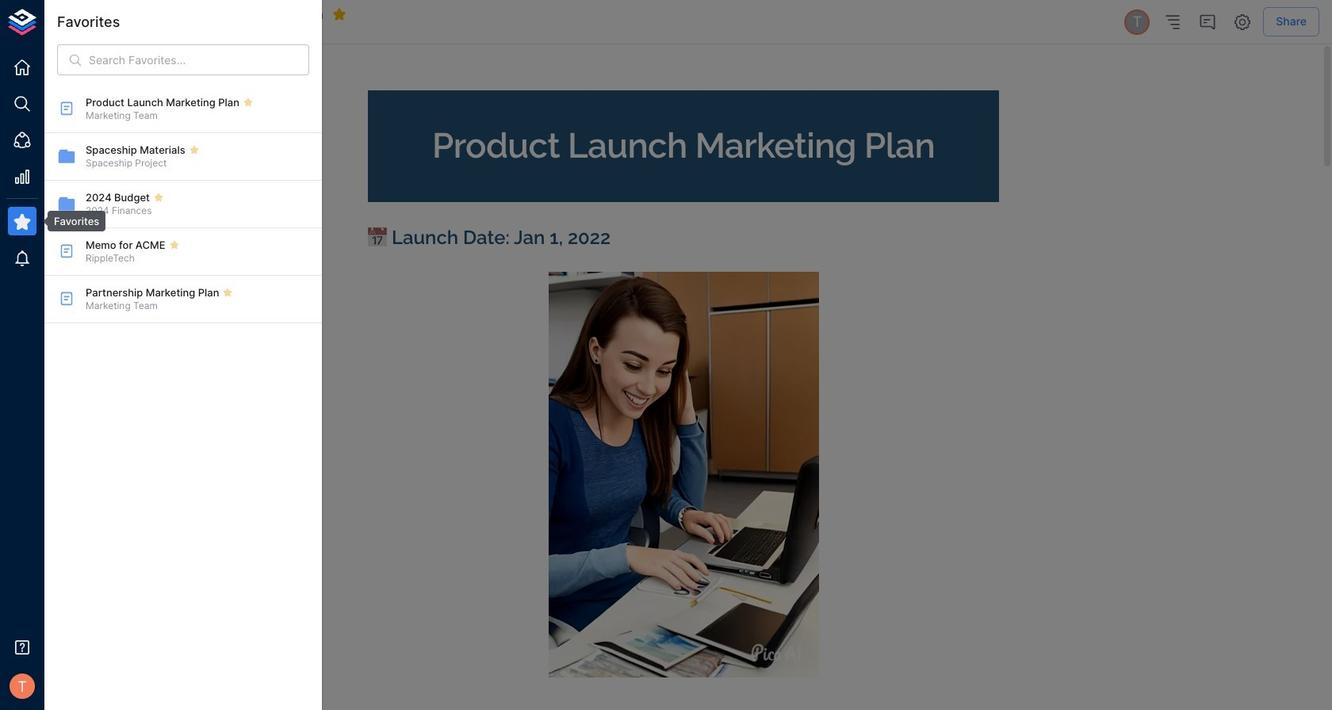 Task type: locate. For each thing, give the bounding box(es) containing it.
show wiki image
[[62, 12, 81, 31]]

settings image
[[1234, 12, 1253, 31]]

tooltip
[[36, 211, 106, 232]]

comments image
[[1199, 12, 1218, 31]]



Task type: vqa. For each thing, say whether or not it's contained in the screenshot.
go back 'image'
yes



Task type: describe. For each thing, give the bounding box(es) containing it.
table of contents image
[[1164, 12, 1183, 31]]

Search Favorites... text field
[[89, 44, 309, 75]]

go back image
[[104, 12, 123, 31]]

remove favorite image
[[332, 7, 346, 22]]



